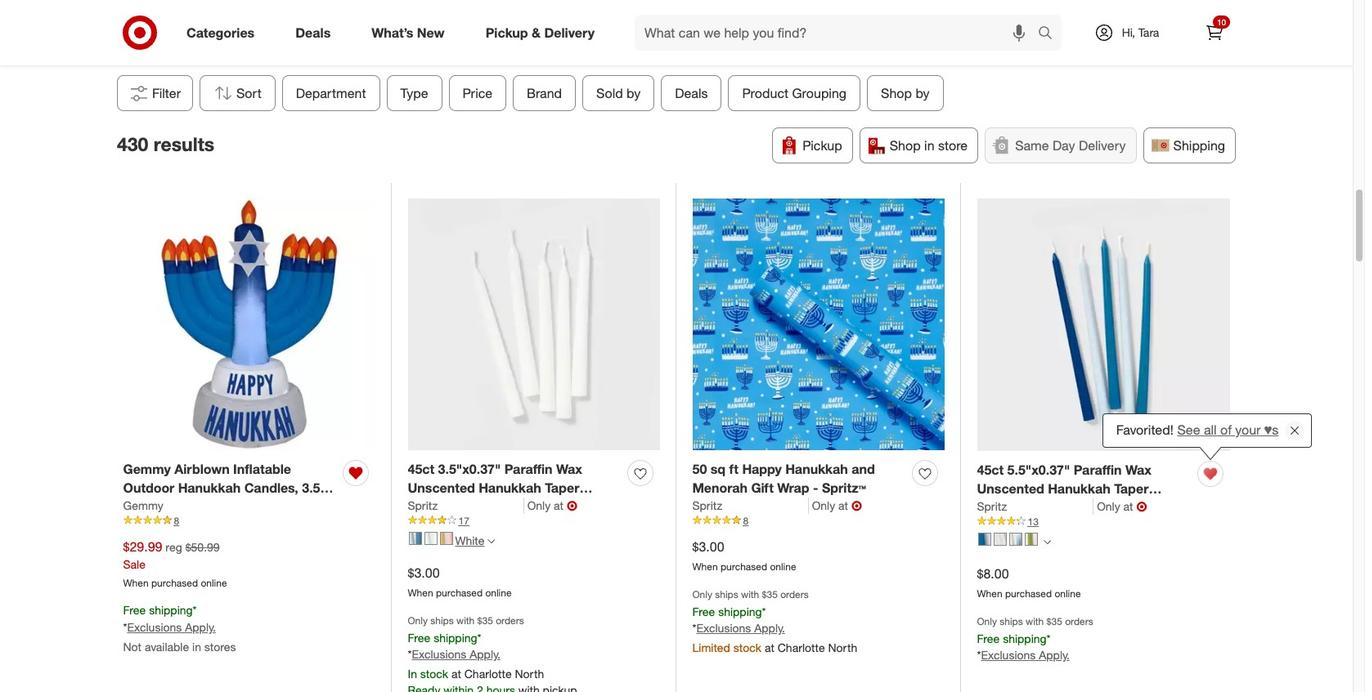 Task type: vqa. For each thing, say whether or not it's contained in the screenshot.
PURCHASED related to 45ct 3.5"x0.37" Paraffin Wax Unscented Hanukkah Taper Candle - Spritz™
yes



Task type: describe. For each thing, give the bounding box(es) containing it.
day
[[1053, 137, 1075, 154]]

spritz link for 3.5"x0.37"
[[408, 498, 524, 514]]

favorited! see all of your ♥s
[[1116, 422, 1279, 438]]

8 link for multicolored
[[123, 514, 375, 529]]

pickup & delivery
[[486, 24, 595, 41]]

purchased for 45ct 3.5"x0.37" paraffin wax unscented hanukkah taper candle - spritz™
[[436, 587, 483, 599]]

categories
[[187, 24, 255, 41]]

exclusions inside only ships with $35 orders free shipping * * exclusions apply.
[[981, 649, 1036, 663]]

user image by @lorrainehazel image
[[186, 0, 317, 58]]

spritz™ inside 50 sq ft happy hanukkah and menorah gift wrap - spritz™
[[822, 480, 866, 496]]

deals button
[[661, 75, 722, 111]]

in stock at  charlotte north
[[408, 668, 544, 682]]

8 link for -
[[692, 514, 944, 529]]

product grouping
[[742, 85, 847, 101]]

deals for deals "button"
[[675, 85, 708, 101]]

inflatable
[[233, 461, 291, 478]]

in
[[408, 668, 417, 682]]

ships for $8.00
[[1000, 616, 1023, 629]]

not
[[123, 641, 142, 655]]

only at ¬ for 50 sq ft happy hanukkah and menorah gift wrap - spritz™
[[812, 498, 862, 514]]

exclusions inside free shipping * * exclusions apply.
[[412, 648, 467, 662]]

filter button
[[117, 75, 193, 111]]

assorted blues image for 45ct 5.5"x0.37" paraffin wax unscented hanukkah taper candle - spritz™
[[978, 534, 991, 547]]

$3.00 when purchased online for gift
[[692, 539, 796, 573]]

apply. inside only ships with $35 orders free shipping * * exclusions apply. limited stock at  charlotte north
[[754, 622, 785, 636]]

department button
[[282, 75, 380, 111]]

shipping inside free shipping * * exclusions apply.
[[434, 631, 477, 645]]

white
[[455, 534, 485, 548]]

reg
[[166, 541, 182, 554]]

hanukkah inside 45ct 3.5"x0.37" paraffin wax unscented hanukkah taper candle - spritz™
[[479, 480, 541, 496]]

grouping
[[792, 85, 847, 101]]

shop in store
[[890, 137, 968, 154]]

hi,
[[1122, 25, 1135, 39]]

hanukkah inside gemmy airblown inflatable outdoor hanukkah candles, 3.5 ft tall, multicolored
[[178, 480, 241, 496]]

candle for 45ct 5.5"x0.37" paraffin wax unscented hanukkah taper candle - spritz™
[[977, 500, 1021, 516]]

$3.00 when purchased online for candle
[[408, 565, 512, 599]]

outdoor
[[123, 480, 174, 496]]

13
[[1028, 516, 1039, 528]]

wax for 45ct 3.5"x0.37" paraffin wax unscented hanukkah taper candle - spritz™
[[556, 461, 582, 478]]

shop by button
[[867, 75, 944, 111]]

13 link
[[977, 515, 1230, 529]]

at down free shipping * * exclusions apply.
[[452, 668, 461, 682]]

shipping button
[[1143, 128, 1236, 164]]

exclusions apply. link up available
[[127, 621, 216, 635]]

exclusions apply. link down $8.00 when purchased online
[[981, 649, 1070, 663]]

- inside 50 sq ft happy hanukkah and menorah gift wrap - spritz™
[[813, 480, 818, 496]]

stores
[[204, 641, 236, 655]]

at for 45ct 5.5"x0.37" paraffin wax unscented hanukkah taper candle - spritz™
[[1124, 500, 1133, 513]]

limited
[[692, 642, 730, 656]]

exclusions inside only ships with $35 orders free shipping * * exclusions apply. limited stock at  charlotte north
[[697, 622, 751, 636]]

results
[[154, 132, 214, 155]]

gift
[[751, 480, 774, 496]]

$50.99
[[185, 541, 220, 554]]

only up 13 link
[[1097, 500, 1120, 513]]

0 horizontal spatial stock
[[420, 668, 448, 682]]

brand
[[527, 85, 562, 101]]

charlotte inside only ships with $35 orders free shipping * * exclusions apply. limited stock at  charlotte north
[[778, 642, 825, 656]]

¬ for 50 sq ft happy hanukkah and menorah gift wrap - spritz™
[[852, 498, 862, 514]]

all
[[1204, 422, 1217, 438]]

hi, tara
[[1122, 25, 1159, 39]]

tara
[[1139, 25, 1159, 39]]

see all of your ♥s link
[[1177, 422, 1279, 438]]

sort
[[237, 85, 262, 101]]

same day delivery
[[1015, 137, 1126, 154]]

online for 45ct 3.5"x0.37" paraffin wax unscented hanukkah taper candle - spritz™
[[485, 587, 512, 599]]

50
[[692, 461, 707, 478]]

user image by @shebrewinthecity image
[[1159, 0, 1290, 58]]

brand button
[[513, 75, 576, 111]]

shop in store button
[[860, 128, 978, 164]]

0 horizontal spatial $35
[[477, 616, 493, 628]]

online inside $29.99 reg $50.99 sale when purchased online
[[201, 577, 227, 589]]

free inside free shipping * * exclusions apply.
[[408, 631, 430, 645]]

exclusions apply. link up in stock at  charlotte north
[[412, 648, 500, 662]]

delivery for same day delivery
[[1079, 137, 1126, 154]]

spritz for 45ct 5.5"x0.37" paraffin wax unscented hanukkah taper candle - spritz™
[[977, 500, 1007, 513]]

and
[[852, 461, 875, 478]]

gemmy link
[[123, 498, 163, 514]]

shop for shop in store
[[890, 137, 921, 154]]

3.5"x0.37"
[[438, 461, 501, 478]]

45ct for 45ct 5.5"x0.37" paraffin wax unscented hanukkah taper candle - spritz™
[[977, 462, 1004, 479]]

by for sold by
[[627, 85, 641, 101]]

shipping inside only ships with $35 orders free shipping * * exclusions apply.
[[1003, 632, 1047, 646]]

when for 45ct 3.5"x0.37" paraffin wax unscented hanukkah taper candle - spritz™
[[408, 587, 433, 599]]

wrap
[[777, 480, 809, 496]]

gemmy for gemmy airblown inflatable outdoor hanukkah candles, 3.5 ft tall, multicolored
[[123, 461, 171, 478]]

when inside $29.99 reg $50.99 sale when purchased online
[[123, 577, 149, 589]]

pickup button
[[772, 128, 853, 164]]

$35 for $8.00
[[1047, 616, 1063, 629]]

spritz for 45ct 3.5"x0.37" paraffin wax unscented hanukkah taper candle - spritz™
[[408, 499, 438, 513]]

430 results
[[117, 132, 214, 155]]

unscented for 3.5"x0.37"
[[408, 480, 475, 496]]

gemmy airblown inflatable outdoor hanukkah candles, 3.5 ft tall, multicolored
[[123, 461, 333, 515]]

price
[[463, 85, 493, 101]]

spritz for 50 sq ft happy hanukkah and menorah gift wrap - spritz™
[[692, 499, 722, 513]]

white image for $3.00
[[424, 533, 437, 546]]

new
[[417, 24, 445, 41]]

stock inside only ships with $35 orders free shipping * * exclusions apply. limited stock at  charlotte north
[[734, 642, 762, 656]]

$29.99 reg $50.99 sale when purchased online
[[123, 539, 227, 589]]

all colors - white selected element
[[488, 536, 495, 546]]

only up free shipping * * exclusions apply.
[[408, 616, 428, 628]]

with for $8.00
[[1026, 616, 1044, 629]]

at for 50 sq ft happy hanukkah and menorah gift wrap - spritz™
[[839, 499, 848, 513]]

3.5
[[302, 480, 320, 496]]

8 for tall,
[[174, 515, 179, 527]]

online for 45ct 5.5"x0.37" paraffin wax unscented hanukkah taper candle - spritz™
[[1055, 588, 1081, 600]]

shipping
[[1174, 137, 1225, 154]]

available
[[145, 641, 189, 655]]

50 sq ft happy hanukkah and menorah gift wrap - spritz™ link
[[692, 461, 906, 498]]

45ct 5.5"x0.37" paraffin wax unscented hanukkah taper candle - spritz™
[[977, 462, 1152, 516]]

what's new
[[372, 24, 445, 41]]

what's new link
[[358, 15, 465, 51]]

&
[[532, 24, 541, 41]]

pickup for pickup
[[803, 137, 842, 154]]

free shipping * * exclusions apply.
[[408, 631, 500, 662]]

with for $3.00
[[741, 589, 759, 602]]

deals link
[[282, 15, 351, 51]]

tall,
[[123, 499, 147, 515]]

blue | silver image
[[1009, 534, 1022, 547]]

0 horizontal spatial charlotte
[[464, 668, 512, 682]]

sold by button
[[583, 75, 655, 111]]

exclusions apply. link up limited
[[697, 622, 785, 636]]

purchased for 45ct 5.5"x0.37" paraffin wax unscented hanukkah taper candle - spritz™
[[1005, 588, 1052, 600]]

orders for $3.00
[[781, 589, 809, 602]]

wax for 45ct 5.5"x0.37" paraffin wax unscented hanukkah taper candle - spritz™
[[1126, 462, 1152, 479]]

delivery for pickup & delivery
[[544, 24, 595, 41]]

sq
[[711, 461, 726, 478]]

hanukkah inside 50 sq ft happy hanukkah and menorah gift wrap - spritz™
[[786, 461, 848, 478]]

user image by @donashaber image
[[325, 0, 456, 58]]

at for 45ct 3.5"x0.37" paraffin wax unscented hanukkah taper candle - spritz™
[[554, 499, 564, 513]]

17 link
[[408, 514, 660, 529]]

0 horizontal spatial ships
[[431, 616, 454, 628]]

your
[[1235, 422, 1261, 438]]

favorited!
[[1116, 422, 1174, 438]]

free shipping * * exclusions apply. not available in stores
[[123, 604, 236, 655]]



Task type: locate. For each thing, give the bounding box(es) containing it.
0 horizontal spatial by
[[627, 85, 641, 101]]

1 vertical spatial pickup
[[803, 137, 842, 154]]

1 horizontal spatial pickup
[[803, 137, 842, 154]]

1 horizontal spatial user image by @jerseymamafinds image
[[1020, 0, 1151, 58]]

same
[[1015, 137, 1049, 154]]

when down $8.00 on the bottom
[[977, 588, 1003, 600]]

user image by @jerseymamafinds image
[[881, 0, 1012, 58], [1020, 0, 1151, 58]]

spritz link up "17"
[[408, 498, 524, 514]]

with inside only ships with $35 orders free shipping * * exclusions apply. limited stock at  charlotte north
[[741, 589, 759, 602]]

online down $50.99
[[201, 577, 227, 589]]

orders inside only ships with $35 orders free shipping * * exclusions apply. limited stock at  charlotte north
[[781, 589, 809, 602]]

online up only ships with $35 orders
[[485, 587, 512, 599]]

unscented down '3.5"x0.37"' on the left of the page
[[408, 480, 475, 496]]

only ships with $35 orders free shipping * * exclusions apply.
[[977, 616, 1094, 663]]

shipping down only ships with $35 orders
[[434, 631, 477, 645]]

- for 45ct 3.5"x0.37" paraffin wax unscented hanukkah taper candle - spritz™
[[455, 499, 460, 515]]

0 horizontal spatial deals
[[295, 24, 331, 41]]

0 horizontal spatial white image
[[424, 533, 437, 546]]

spritz™ inside 45ct 3.5"x0.37" paraffin wax unscented hanukkah taper candle - spritz™
[[464, 499, 508, 515]]

1 horizontal spatial with
[[741, 589, 759, 602]]

spritz link up 13
[[977, 499, 1094, 515]]

0 horizontal spatial unscented
[[408, 480, 475, 496]]

What can we help you find? suggestions appear below search field
[[635, 15, 1042, 51]]

type button
[[387, 75, 442, 111]]

hanukkah up wrap
[[786, 461, 848, 478]]

paraffin up 17 link
[[505, 461, 553, 478]]

0 horizontal spatial assorted blues image
[[409, 533, 422, 546]]

spritz™ down and
[[822, 480, 866, 496]]

8 link down candles,
[[123, 514, 375, 529]]

- right wrap
[[813, 480, 818, 496]]

0 vertical spatial pickup
[[486, 24, 528, 41]]

1 vertical spatial ft
[[324, 480, 333, 496]]

1 gemmy from the top
[[123, 461, 171, 478]]

45ct 3.5"x0.37" paraffin wax unscented hanukkah taper candle - spritz™ link
[[408, 461, 621, 515]]

1 horizontal spatial unscented
[[977, 481, 1045, 497]]

1 horizontal spatial stock
[[734, 642, 762, 656]]

by for shop by
[[916, 85, 930, 101]]

2 user image by @jerseymamafinds image from the left
[[1020, 0, 1151, 58]]

8 up reg
[[174, 515, 179, 527]]

online up only ships with $35 orders free shipping * * exclusions apply. limited stock at  charlotte north
[[770, 561, 796, 573]]

all colors image
[[1043, 539, 1051, 547]]

1 horizontal spatial 8 link
[[692, 514, 944, 529]]

only up 17 link
[[527, 499, 551, 513]]

tooltip
[[1102, 414, 1312, 448]]

taper for 45ct 3.5"x0.37" paraffin wax unscented hanukkah taper candle - spritz™
[[545, 480, 579, 496]]

shipping down $8.00 when purchased online
[[1003, 632, 1047, 646]]

when up only ships with $35 orders
[[408, 587, 433, 599]]

hanukkah inside '45ct 5.5"x0.37" paraffin wax unscented hanukkah taper candle - spritz™'
[[1048, 481, 1111, 497]]

delivery right day
[[1079, 137, 1126, 154]]

45ct 5.5"x0.37" paraffin wax unscented hanukkah taper candle - spritz™ link
[[977, 461, 1191, 516]]

unscented inside '45ct 5.5"x0.37" paraffin wax unscented hanukkah taper candle - spritz™'
[[977, 481, 1045, 497]]

-
[[813, 480, 818, 496], [455, 499, 460, 515], [1024, 500, 1030, 516]]

wax down the favorited!
[[1126, 462, 1152, 479]]

purchased for 50 sq ft happy hanukkah and menorah gift wrap - spritz™
[[721, 561, 767, 573]]

0 horizontal spatial taper
[[545, 480, 579, 496]]

0 horizontal spatial orders
[[496, 616, 524, 628]]

candle for 45ct 3.5"x0.37" paraffin wax unscented hanukkah taper candle - spritz™
[[408, 499, 451, 515]]

$29.99
[[123, 539, 162, 555]]

exclusions up in
[[412, 648, 467, 662]]

spritz link down gift
[[692, 498, 809, 514]]

spritz™ for 45ct 5.5"x0.37" paraffin wax unscented hanukkah taper candle - spritz™
[[1033, 500, 1078, 516]]

all colors element
[[1043, 537, 1051, 547]]

by up shop in store button
[[916, 85, 930, 101]]

ships inside only ships with $35 orders free shipping * * exclusions apply. limited stock at  charlotte north
[[715, 589, 738, 602]]

free up limited
[[692, 605, 715, 619]]

45ct 5.5"x0.37" paraffin wax unscented hanukkah taper candle - spritz™ image
[[977, 199, 1230, 452], [977, 199, 1230, 452]]

10 link
[[1197, 15, 1233, 51]]

2 horizontal spatial $35
[[1047, 616, 1063, 629]]

1 horizontal spatial spritz
[[692, 499, 722, 513]]

filter
[[152, 85, 181, 101]]

1 vertical spatial deals
[[675, 85, 708, 101]]

ships inside only ships with $35 orders free shipping * * exclusions apply.
[[1000, 616, 1023, 629]]

1 horizontal spatial paraffin
[[1074, 462, 1122, 479]]

1 horizontal spatial spritz™
[[822, 480, 866, 496]]

1 horizontal spatial multicolor image
[[1025, 534, 1038, 547]]

shipping inside "free shipping * * exclusions apply. not available in stores"
[[149, 604, 193, 618]]

spritz™
[[822, 480, 866, 496], [464, 499, 508, 515], [1033, 500, 1078, 516]]

1 horizontal spatial delivery
[[1079, 137, 1126, 154]]

at up 13 link
[[1124, 500, 1133, 513]]

stock right limited
[[734, 642, 762, 656]]

only down $8.00 on the bottom
[[977, 616, 997, 629]]

0 vertical spatial ft
[[729, 461, 739, 478]]

1 horizontal spatial wax
[[1126, 462, 1152, 479]]

unscented
[[408, 480, 475, 496], [977, 481, 1045, 497]]

ships
[[715, 589, 738, 602], [431, 616, 454, 628], [1000, 616, 1023, 629]]

deals for deals link
[[295, 24, 331, 41]]

0 horizontal spatial wax
[[556, 461, 582, 478]]

candle
[[408, 499, 451, 515], [977, 500, 1021, 516]]

online up only ships with $35 orders free shipping * * exclusions apply.
[[1055, 588, 1081, 600]]

0 vertical spatial $3.00
[[692, 539, 724, 555]]

1 horizontal spatial assorted blues image
[[978, 534, 991, 547]]

at
[[554, 499, 564, 513], [839, 499, 848, 513], [1124, 500, 1133, 513], [765, 642, 775, 656], [452, 668, 461, 682]]

0 vertical spatial gemmy
[[123, 461, 171, 478]]

$35 inside only ships with $35 orders free shipping * * exclusions apply.
[[1047, 616, 1063, 629]]

product
[[742, 85, 789, 101]]

2 horizontal spatial spritz
[[977, 500, 1007, 513]]

taper inside '45ct 5.5"x0.37" paraffin wax unscented hanukkah taper candle - spritz™'
[[1114, 481, 1149, 497]]

8 link
[[123, 514, 375, 529], [692, 514, 944, 529]]

apply. inside "free shipping * * exclusions apply. not available in stores"
[[185, 621, 216, 635]]

0 horizontal spatial multicolor image
[[440, 533, 453, 546]]

1 horizontal spatial $35
[[762, 589, 778, 602]]

shipping up available
[[149, 604, 193, 618]]

gemmy inside gemmy airblown inflatable outdoor hanukkah candles, 3.5 ft tall, multicolored
[[123, 461, 171, 478]]

hanukkah down airblown on the left
[[178, 480, 241, 496]]

gemmy down outdoor
[[123, 499, 163, 513]]

assorted blues image left white
[[409, 533, 422, 546]]

2 gemmy from the top
[[123, 499, 163, 513]]

45ct 3.5"x0.37" paraffin wax unscented hanukkah taper candle - spritz™ image
[[408, 199, 660, 451], [408, 199, 660, 451]]

hanukkah up 17 link
[[479, 480, 541, 496]]

0 horizontal spatial $3.00
[[408, 565, 440, 581]]

search
[[1031, 26, 1070, 42]]

delivery right &
[[544, 24, 595, 41]]

when down sale
[[123, 577, 149, 589]]

1 horizontal spatial charlotte
[[778, 642, 825, 656]]

0 horizontal spatial spritz™
[[464, 499, 508, 515]]

$3.00 when purchased online down gift
[[692, 539, 796, 573]]

apply. inside only ships with $35 orders free shipping * * exclusions apply.
[[1039, 649, 1070, 663]]

1 vertical spatial north
[[515, 668, 544, 682]]

¬ for 45ct 3.5"x0.37" paraffin wax unscented hanukkah taper candle - spritz™
[[567, 498, 578, 514]]

8 down menorah
[[743, 515, 749, 527]]

unscented for 5.5"x0.37"
[[977, 481, 1045, 497]]

shipping up limited
[[718, 605, 762, 619]]

45ct for 45ct 3.5"x0.37" paraffin wax unscented hanukkah taper candle - spritz™
[[408, 461, 434, 478]]

only inside only ships with $35 orders free shipping * * exclusions apply. limited stock at  charlotte north
[[692, 589, 712, 602]]

only down 50 sq ft happy hanukkah and menorah gift wrap - spritz™ link
[[812, 499, 835, 513]]

spritz link for 5.5"x0.37"
[[977, 499, 1094, 515]]

only at ¬ for 45ct 3.5"x0.37" paraffin wax unscented hanukkah taper candle - spritz™
[[527, 498, 578, 514]]

spritz™ inside '45ct 5.5"x0.37" paraffin wax unscented hanukkah taper candle - spritz™'
[[1033, 500, 1078, 516]]

0 horizontal spatial $3.00 when purchased online
[[408, 565, 512, 599]]

10
[[1217, 17, 1226, 27]]

menorah
[[692, 480, 748, 496]]

shop for shop by
[[881, 85, 912, 101]]

purchased inside $8.00 when purchased online
[[1005, 588, 1052, 600]]

paraffin
[[505, 461, 553, 478], [1074, 462, 1122, 479]]

0 vertical spatial in
[[924, 137, 935, 154]]

only up limited
[[692, 589, 712, 602]]

45ct left 5.5"x0.37"
[[977, 462, 1004, 479]]

0 horizontal spatial ¬
[[567, 498, 578, 514]]

pickup left &
[[486, 24, 528, 41]]

free down $8.00 on the bottom
[[977, 632, 1000, 646]]

1 horizontal spatial 45ct
[[977, 462, 1004, 479]]

ft inside gemmy airblown inflatable outdoor hanukkah candles, 3.5 ft tall, multicolored
[[324, 480, 333, 496]]

purchased up only ships with $35 orders free shipping * * exclusions apply. limited stock at  charlotte north
[[721, 561, 767, 573]]

paraffin inside '45ct 5.5"x0.37" paraffin wax unscented hanukkah taper candle - spritz™'
[[1074, 462, 1122, 479]]

1 8 link from the left
[[123, 514, 375, 529]]

0 horizontal spatial user image by @jerseymamafinds image
[[881, 0, 1012, 58]]

0 vertical spatial shop
[[881, 85, 912, 101]]

by
[[627, 85, 641, 101], [916, 85, 930, 101]]

0 horizontal spatial spritz
[[408, 499, 438, 513]]

0 vertical spatial stock
[[734, 642, 762, 656]]

ships down $8.00 when purchased online
[[1000, 616, 1023, 629]]

shop up shop in store button
[[881, 85, 912, 101]]

at right limited
[[765, 642, 775, 656]]

free up in
[[408, 631, 430, 645]]

only inside only ships with $35 orders free shipping * * exclusions apply.
[[977, 616, 997, 629]]

paraffin for 5.5"x0.37"
[[1074, 462, 1122, 479]]

orders inside only ships with $35 orders free shipping * * exclusions apply.
[[1065, 616, 1094, 629]]

1 horizontal spatial white image
[[994, 534, 1007, 547]]

shop left store
[[890, 137, 921, 154]]

when for 45ct 5.5"x0.37" paraffin wax unscented hanukkah taper candle - spritz™
[[977, 588, 1003, 600]]

1 vertical spatial in
[[192, 641, 201, 655]]

2 horizontal spatial with
[[1026, 616, 1044, 629]]

$8.00
[[977, 566, 1009, 582]]

in left stores
[[192, 641, 201, 655]]

0 horizontal spatial in
[[192, 641, 201, 655]]

0 horizontal spatial spritz link
[[408, 498, 524, 514]]

user image by @barbarakimmelwrites image
[[742, 0, 873, 58]]

purchased up only ships with $35 orders
[[436, 587, 483, 599]]

exclusions inside "free shipping * * exclusions apply. not available in stores"
[[127, 621, 182, 635]]

spritz
[[408, 499, 438, 513], [692, 499, 722, 513], [977, 500, 1007, 513]]

apply. inside free shipping * * exclusions apply.
[[470, 648, 500, 662]]

by right sold
[[627, 85, 641, 101]]

$3.00
[[692, 539, 724, 555], [408, 565, 440, 581]]

ships for $3.00
[[715, 589, 738, 602]]

sale
[[123, 558, 146, 571]]

- up white dropdown button
[[455, 499, 460, 515]]

multicolor image left white
[[440, 533, 453, 546]]

when down menorah
[[692, 561, 718, 573]]

north inside only ships with $35 orders free shipping * * exclusions apply. limited stock at  charlotte north
[[828, 642, 857, 656]]

taper for 45ct 5.5"x0.37" paraffin wax unscented hanukkah taper candle - spritz™
[[1114, 481, 1149, 497]]

department
[[296, 85, 366, 101]]

8 for wrap
[[743, 515, 749, 527]]

spritz link for sq
[[692, 498, 809, 514]]

2 horizontal spatial only at ¬
[[1097, 499, 1147, 515]]

stock right in
[[420, 668, 448, 682]]

all colors - white selected image
[[488, 538, 495, 546]]

$3.00 for 45ct 3.5"x0.37" paraffin wax unscented hanukkah taper candle - spritz™
[[408, 565, 440, 581]]

shipping
[[149, 604, 193, 618], [718, 605, 762, 619], [434, 631, 477, 645], [1003, 632, 1047, 646]]

2 8 from the left
[[743, 515, 749, 527]]

unscented down 5.5"x0.37"
[[977, 481, 1045, 497]]

2 horizontal spatial -
[[1024, 500, 1030, 516]]

1 horizontal spatial spritz link
[[692, 498, 809, 514]]

purchased inside $29.99 reg $50.99 sale when purchased online
[[151, 577, 198, 589]]

user image by @leslierott image
[[464, 0, 595, 58]]

ft right sq at the bottom right of page
[[729, 461, 739, 478]]

1 horizontal spatial -
[[813, 480, 818, 496]]

taper up 17 link
[[545, 480, 579, 496]]

deals up the department
[[295, 24, 331, 41]]

sort button
[[200, 75, 276, 111]]

0 vertical spatial deals
[[295, 24, 331, 41]]

$35
[[762, 589, 778, 602], [477, 616, 493, 628], [1047, 616, 1063, 629]]

exclusions apply. link
[[127, 621, 216, 635], [697, 622, 785, 636], [412, 648, 500, 662], [981, 649, 1070, 663]]

price button
[[449, 75, 507, 111]]

shop
[[881, 85, 912, 101], [890, 137, 921, 154]]

0 horizontal spatial pickup
[[486, 24, 528, 41]]

candle inside '45ct 5.5"x0.37" paraffin wax unscented hanukkah taper candle - spritz™'
[[977, 500, 1021, 516]]

tooltip containing favorited!
[[1102, 414, 1312, 448]]

0 horizontal spatial 45ct
[[408, 461, 434, 478]]

2 horizontal spatial spritz link
[[977, 499, 1094, 515]]

$3.00 for 50 sq ft happy hanukkah and menorah gift wrap - spritz™
[[692, 539, 724, 555]]

spritz™ up all colors - white selected element
[[464, 499, 508, 515]]

white button
[[401, 528, 503, 554]]

search button
[[1031, 15, 1070, 54]]

8
[[174, 515, 179, 527], [743, 515, 749, 527]]

1 horizontal spatial north
[[828, 642, 857, 656]]

candle left "17"
[[408, 499, 451, 515]]

ft
[[729, 461, 739, 478], [324, 480, 333, 496]]

$3.00 down white dropdown button
[[408, 565, 440, 581]]

at up 17 link
[[554, 499, 564, 513]]

paraffin for 3.5"x0.37"
[[505, 461, 553, 478]]

17
[[459, 515, 469, 527]]

gemmy up outdoor
[[123, 461, 171, 478]]

assorted blues image
[[409, 533, 422, 546], [978, 534, 991, 547]]

spritz™ up all colors element
[[1033, 500, 1078, 516]]

wax inside 45ct 3.5"x0.37" paraffin wax unscented hanukkah taper candle - spritz™
[[556, 461, 582, 478]]

1 horizontal spatial taper
[[1114, 481, 1149, 497]]

pickup down "grouping"
[[803, 137, 842, 154]]

white image
[[424, 533, 437, 546], [994, 534, 1007, 547]]

paraffin up 13 link
[[1074, 462, 1122, 479]]

only ships with $35 orders
[[408, 616, 524, 628]]

1 vertical spatial gemmy
[[123, 499, 163, 513]]

see
[[1177, 422, 1200, 438]]

0 vertical spatial delivery
[[544, 24, 595, 41]]

♥s
[[1265, 422, 1279, 438]]

- for 45ct 5.5"x0.37" paraffin wax unscented hanukkah taper candle - spritz™
[[1024, 500, 1030, 516]]

45ct 3.5"x0.37" paraffin wax unscented hanukkah taper candle - spritz™
[[408, 461, 582, 515]]

0 vertical spatial north
[[828, 642, 857, 656]]

free
[[123, 604, 146, 618], [692, 605, 715, 619], [408, 631, 430, 645], [977, 632, 1000, 646]]

store
[[938, 137, 968, 154]]

in
[[924, 137, 935, 154], [192, 641, 201, 655]]

free up not at the left bottom of the page
[[123, 604, 146, 618]]

categories link
[[173, 15, 275, 51]]

0 vertical spatial charlotte
[[778, 642, 825, 656]]

in inside "free shipping * * exclusions apply. not available in stores"
[[192, 641, 201, 655]]

$3.00 down menorah
[[692, 539, 724, 555]]

when for 50 sq ft happy hanukkah and menorah gift wrap - spritz™
[[692, 561, 718, 573]]

product grouping button
[[729, 75, 861, 111]]

white image inside dropdown button
[[424, 533, 437, 546]]

0 horizontal spatial 8 link
[[123, 514, 375, 529]]

shipping inside only ships with $35 orders free shipping * * exclusions apply. limited stock at  charlotte north
[[718, 605, 762, 619]]

candle up 'blue | silver' icon
[[977, 500, 1021, 516]]

taper inside 45ct 3.5"x0.37" paraffin wax unscented hanukkah taper candle - spritz™
[[545, 480, 579, 496]]

1 horizontal spatial candle
[[977, 500, 1021, 516]]

50 sq ft happy hanukkah and menorah gift wrap - spritz™
[[692, 461, 875, 496]]

2 8 link from the left
[[692, 514, 944, 529]]

user image by @leilasvitrine image
[[603, 0, 734, 58]]

multicolor image right 'blue | silver' icon
[[1025, 534, 1038, 547]]

assorted blues image left 'blue | silver' icon
[[978, 534, 991, 547]]

by inside "sold by" button
[[627, 85, 641, 101]]

delivery inside button
[[1079, 137, 1126, 154]]

hanukkah up 13 link
[[1048, 481, 1111, 497]]

0 horizontal spatial delivery
[[544, 24, 595, 41]]

shop by
[[881, 85, 930, 101]]

0 horizontal spatial paraffin
[[505, 461, 553, 478]]

2 horizontal spatial orders
[[1065, 616, 1094, 629]]

free inside "free shipping * * exclusions apply. not available in stores"
[[123, 604, 146, 618]]

candle inside 45ct 3.5"x0.37" paraffin wax unscented hanukkah taper candle - spritz™
[[408, 499, 451, 515]]

0 horizontal spatial -
[[455, 499, 460, 515]]

when inside $8.00 when purchased online
[[977, 588, 1003, 600]]

free inside only ships with $35 orders free shipping * * exclusions apply.
[[977, 632, 1000, 646]]

45ct inside 45ct 3.5"x0.37" paraffin wax unscented hanukkah taper candle - spritz™
[[408, 461, 434, 478]]

$8.00 when purchased online
[[977, 566, 1081, 600]]

ships up free shipping * * exclusions apply.
[[431, 616, 454, 628]]

1 8 from the left
[[174, 515, 179, 527]]

45ct
[[408, 461, 434, 478], [977, 462, 1004, 479]]

2 by from the left
[[916, 85, 930, 101]]

at down 50 sq ft happy hanukkah and menorah gift wrap - spritz™ link
[[839, 499, 848, 513]]

1 by from the left
[[627, 85, 641, 101]]

purchased down $8.00 on the bottom
[[1005, 588, 1052, 600]]

- inside '45ct 5.5"x0.37" paraffin wax unscented hanukkah taper candle - spritz™'
[[1024, 500, 1030, 516]]

only at ¬ for 45ct 5.5"x0.37" paraffin wax unscented hanukkah taper candle - spritz™
[[1097, 499, 1147, 515]]

multicolored
[[151, 499, 229, 515]]

unscented inside 45ct 3.5"x0.37" paraffin wax unscented hanukkah taper candle - spritz™
[[408, 480, 475, 496]]

exclusions up limited
[[697, 622, 751, 636]]

pickup & delivery link
[[472, 15, 615, 51]]

exclusions down $8.00 when purchased online
[[981, 649, 1036, 663]]

exclusions
[[127, 621, 182, 635], [697, 622, 751, 636], [412, 648, 467, 662], [981, 649, 1036, 663]]

type
[[401, 85, 428, 101]]

0 horizontal spatial ft
[[324, 480, 333, 496]]

1 vertical spatial $3.00
[[408, 565, 440, 581]]

pickup inside button
[[803, 137, 842, 154]]

in left store
[[924, 137, 935, 154]]

white image for $8.00
[[994, 534, 1007, 547]]

gemmy airblown inflatable outdoor hanukkah candles, 3.5 ft tall, multicolored image
[[123, 199, 375, 451], [123, 199, 375, 451]]

white image left white
[[424, 533, 437, 546]]

1 vertical spatial shop
[[890, 137, 921, 154]]

0 horizontal spatial with
[[457, 616, 475, 628]]

wax up 17 link
[[556, 461, 582, 478]]

spritz link
[[408, 498, 524, 514], [692, 498, 809, 514], [977, 499, 1094, 515]]

white image left 'blue | silver' icon
[[994, 534, 1007, 547]]

1 horizontal spatial only at ¬
[[812, 498, 862, 514]]

airblown
[[174, 461, 230, 478]]

orders
[[781, 589, 809, 602], [496, 616, 524, 628], [1065, 616, 1094, 629]]

1 horizontal spatial in
[[924, 137, 935, 154]]

$35 for $3.00
[[762, 589, 778, 602]]

ft right the 3.5
[[324, 480, 333, 496]]

purchased down reg
[[151, 577, 198, 589]]

5.5"x0.37"
[[1007, 462, 1070, 479]]

gemmy
[[123, 461, 171, 478], [123, 499, 163, 513]]

1 user image by @jerseymamafinds image from the left
[[881, 0, 1012, 58]]

gemmy for gemmy
[[123, 499, 163, 513]]

¬
[[567, 498, 578, 514], [852, 498, 862, 514], [1137, 499, 1147, 515]]

taper up 13 link
[[1114, 481, 1149, 497]]

online inside $8.00 when purchased online
[[1055, 588, 1081, 600]]

pickup for pickup & delivery
[[486, 24, 528, 41]]

1 vertical spatial stock
[[420, 668, 448, 682]]

multicolor image
[[440, 533, 453, 546], [1025, 534, 1038, 547]]

1 horizontal spatial $3.00
[[692, 539, 724, 555]]

1 horizontal spatial by
[[916, 85, 930, 101]]

ft inside 50 sq ft happy hanukkah and menorah gift wrap - spritz™
[[729, 461, 739, 478]]

wax inside '45ct 5.5"x0.37" paraffin wax unscented hanukkah taper candle - spritz™'
[[1126, 462, 1152, 479]]

assorted blues image for 45ct 3.5"x0.37" paraffin wax unscented hanukkah taper candle - spritz™
[[409, 533, 422, 546]]

1 horizontal spatial 8
[[743, 515, 749, 527]]

0 horizontal spatial north
[[515, 668, 544, 682]]

same day delivery button
[[985, 128, 1137, 164]]

1 horizontal spatial ¬
[[852, 498, 862, 514]]

2 horizontal spatial spritz™
[[1033, 500, 1078, 516]]

2 horizontal spatial ships
[[1000, 616, 1023, 629]]

with inside only ships with $35 orders free shipping * * exclusions apply.
[[1026, 616, 1044, 629]]

- down 5.5"x0.37"
[[1024, 500, 1030, 516]]

45ct left '3.5"x0.37"' on the left of the page
[[408, 461, 434, 478]]

1 horizontal spatial $3.00 when purchased online
[[692, 539, 796, 573]]

8 link down wrap
[[692, 514, 944, 529]]

50 sq ft happy hanukkah and menorah gift wrap - spritz™ image
[[692, 199, 944, 451], [692, 199, 944, 451]]

¬ for 45ct 5.5"x0.37" paraffin wax unscented hanukkah taper candle - spritz™
[[1137, 499, 1147, 515]]

1 horizontal spatial ft
[[729, 461, 739, 478]]

exclusions up available
[[127, 621, 182, 635]]

- inside 45ct 3.5"x0.37" paraffin wax unscented hanukkah taper candle - spritz™
[[455, 499, 460, 515]]

2 horizontal spatial ¬
[[1137, 499, 1147, 515]]

0 horizontal spatial 8
[[174, 515, 179, 527]]

0 horizontal spatial candle
[[408, 499, 451, 515]]

1 horizontal spatial ships
[[715, 589, 738, 602]]

430
[[117, 132, 148, 155]]

what's
[[372, 24, 413, 41]]

by inside shop by button
[[916, 85, 930, 101]]

ships up limited
[[715, 589, 738, 602]]

1 vertical spatial delivery
[[1079, 137, 1126, 154]]

apply.
[[185, 621, 216, 635], [754, 622, 785, 636], [470, 648, 500, 662], [1039, 649, 1070, 663]]

deals inside "button"
[[675, 85, 708, 101]]

1 horizontal spatial deals
[[675, 85, 708, 101]]

$35 inside only ships with $35 orders free shipping * * exclusions apply. limited stock at  charlotte north
[[762, 589, 778, 602]]

$3.00 when purchased online up only ships with $35 orders
[[408, 565, 512, 599]]

at inside only ships with $35 orders free shipping * * exclusions apply. limited stock at  charlotte north
[[765, 642, 775, 656]]

1 horizontal spatial orders
[[781, 589, 809, 602]]

sold
[[597, 85, 623, 101]]

*
[[193, 604, 197, 618], [762, 605, 766, 619], [123, 621, 127, 635], [692, 622, 697, 636], [477, 631, 481, 645], [1047, 632, 1051, 646], [408, 648, 412, 662], [977, 649, 981, 663]]

when
[[692, 561, 718, 573], [123, 577, 149, 589], [408, 587, 433, 599], [977, 588, 1003, 600]]

gemmy airblown inflatable outdoor hanukkah candles, 3.5 ft tall, multicolored link
[[123, 461, 337, 515]]

happy
[[742, 461, 782, 478]]

online for 50 sq ft happy hanukkah and menorah gift wrap - spritz™
[[770, 561, 796, 573]]

paraffin inside 45ct 3.5"x0.37" paraffin wax unscented hanukkah taper candle - spritz™
[[505, 461, 553, 478]]

orders for $8.00
[[1065, 616, 1094, 629]]

free inside only ships with $35 orders free shipping * * exclusions apply. limited stock at  charlotte north
[[692, 605, 715, 619]]

0 horizontal spatial only at ¬
[[527, 498, 578, 514]]

45ct inside '45ct 5.5"x0.37" paraffin wax unscented hanukkah taper candle - spritz™'
[[977, 462, 1004, 479]]

1 vertical spatial charlotte
[[464, 668, 512, 682]]

in inside button
[[924, 137, 935, 154]]

only ships with $35 orders free shipping * * exclusions apply. limited stock at  charlotte north
[[692, 589, 857, 656]]

of
[[1221, 422, 1232, 438]]

candles,
[[244, 480, 298, 496]]

deals down user image by @leilasvitrine
[[675, 85, 708, 101]]

spritz™ for 45ct 3.5"x0.37" paraffin wax unscented hanukkah taper candle - spritz™
[[464, 499, 508, 515]]



